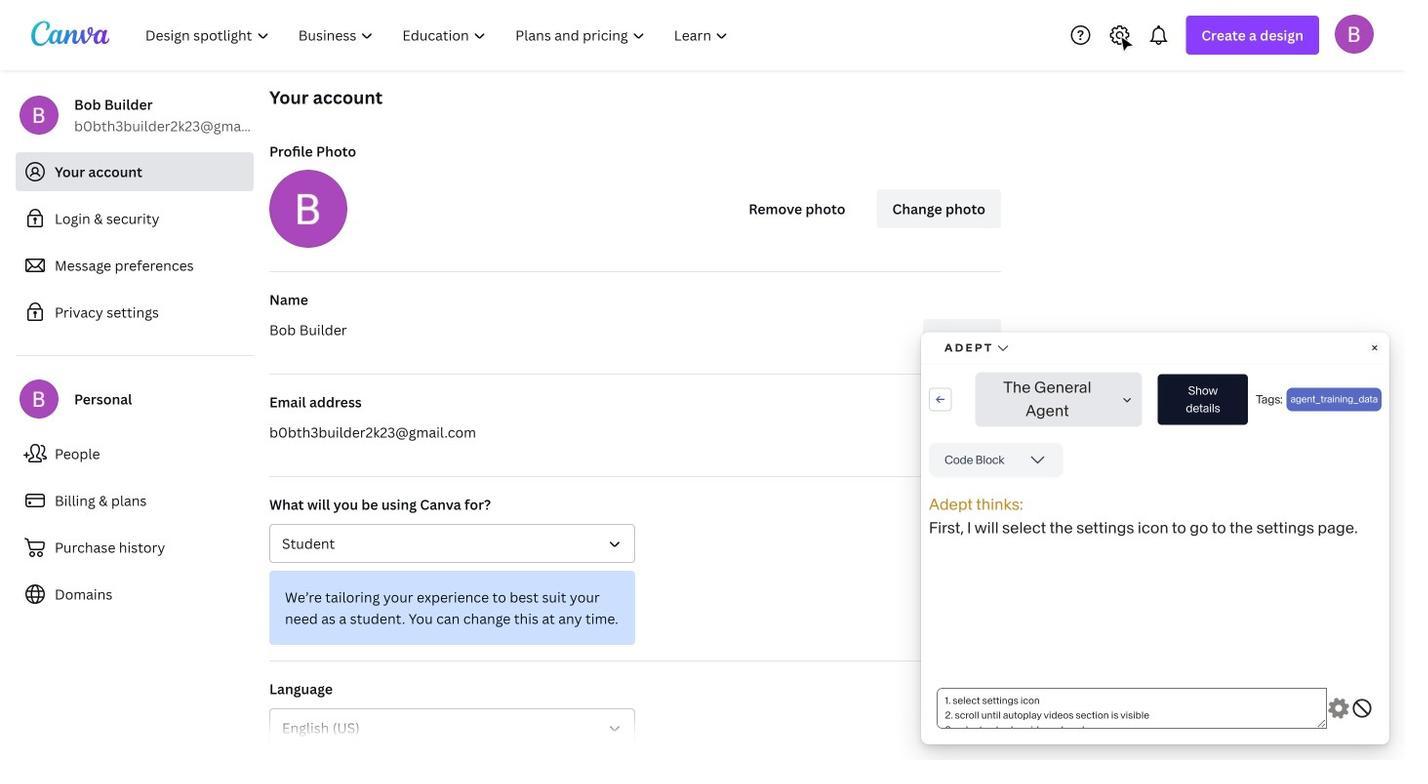 Task type: locate. For each thing, give the bounding box(es) containing it.
top level navigation element
[[133, 16, 745, 55]]

bob builder image
[[1336, 14, 1375, 53]]

None button
[[269, 524, 636, 563]]



Task type: vqa. For each thing, say whether or not it's contained in the screenshot.
Learn
no



Task type: describe. For each thing, give the bounding box(es) containing it.
Language: English (US) button
[[269, 709, 636, 748]]



